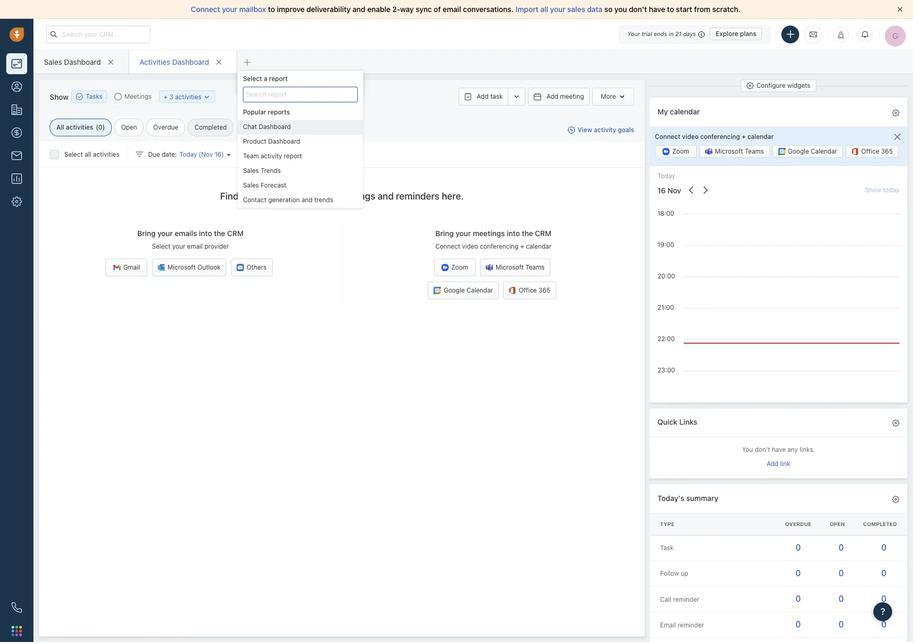 Task type: locate. For each thing, give the bounding box(es) containing it.
1 vertical spatial )
[[222, 150, 224, 158]]

2 vertical spatial select
[[152, 243, 171, 250]]

list box
[[238, 120, 363, 208]]

1 horizontal spatial google calendar
[[788, 148, 838, 155]]

0 vertical spatial )
[[102, 123, 105, 131]]

20:00
[[658, 272, 675, 280]]

dashboard up + 3 activities button
[[172, 57, 209, 66]]

calendar
[[811, 148, 838, 155], [467, 287, 493, 294]]

2 to from the left
[[667, 5, 674, 14]]

crm for bring your emails into the crm
[[227, 229, 244, 238]]

zoom button up 16 nov
[[655, 145, 697, 158]]

0 vertical spatial office
[[862, 148, 880, 155]]

activities
[[175, 93, 202, 101], [66, 123, 93, 131], [93, 150, 120, 158]]

1 horizontal spatial overdue
[[786, 521, 812, 527]]

sales up show
[[44, 57, 62, 66]]

0 vertical spatial reminder
[[673, 596, 700, 603]]

0 horizontal spatial )
[[102, 123, 105, 131]]

configure widgets button
[[741, 79, 817, 92]]

0 horizontal spatial google
[[444, 287, 465, 294]]

0 vertical spatial report
[[269, 75, 288, 83]]

0 horizontal spatial microsoft teams
[[496, 264, 545, 271]]

your down "sales forecast"
[[241, 191, 260, 202]]

add left meeting
[[547, 92, 559, 100]]

0 vertical spatial meetings
[[336, 191, 375, 202]]

) for all activities ( 0 )
[[102, 123, 105, 131]]

1 horizontal spatial calendar
[[811, 148, 838, 155]]

microsoft down connect video conferencing + calendar
[[715, 148, 743, 155]]

1 horizontal spatial today
[[658, 172, 675, 180]]

to right mailbox
[[268, 5, 275, 14]]

product dashboard
[[243, 137, 300, 145]]

0 vertical spatial calendar
[[811, 148, 838, 155]]

1 the from the left
[[214, 229, 225, 238]]

microsoft teams button down connect video conferencing + calendar
[[700, 145, 770, 158]]

1 crm from the left
[[227, 229, 244, 238]]

zoom button down the bring your meetings into the crm connect video conferencing + calendar
[[434, 259, 476, 277]]

0 horizontal spatial open
[[121, 123, 137, 131]]

1 vertical spatial completed
[[863, 521, 897, 527]]

have up add link
[[772, 446, 786, 454]]

the inside bring your emails into the crm select your email provider
[[214, 229, 225, 238]]

microsoft down the bring your meetings into the crm connect video conferencing + calendar
[[496, 264, 524, 271]]

teams down connect video conferencing + calendar
[[745, 148, 764, 155]]

report down product dashboard
[[284, 152, 302, 160]]

microsoft teams button
[[700, 145, 770, 158], [480, 259, 551, 277]]

bring for bring your emails into the crm
[[137, 229, 156, 238]]

have up ends
[[649, 5, 666, 14]]

connect left mailbox
[[191, 5, 220, 14]]

connect down the here.
[[436, 243, 460, 250]]

1 bring from the left
[[137, 229, 156, 238]]

0 vertical spatial conferencing
[[701, 133, 740, 140]]

conferencing
[[701, 133, 740, 140], [480, 243, 519, 250]]

1 horizontal spatial have
[[772, 446, 786, 454]]

0 vertical spatial today
[[179, 150, 197, 158]]

your down the here.
[[456, 229, 471, 238]]

2 crm from the left
[[535, 229, 552, 238]]

have
[[649, 5, 666, 14], [772, 446, 786, 454]]

365
[[881, 148, 893, 155], [539, 287, 551, 294]]

1 vertical spatial email
[[187, 243, 203, 250]]

import all your sales data link
[[516, 5, 605, 14]]

1 horizontal spatial completed
[[863, 521, 897, 527]]

reminders
[[396, 191, 440, 202]]

1 vertical spatial overdue
[[786, 521, 812, 527]]

21:00
[[658, 303, 674, 311]]

select down all activities ( 0 )
[[64, 150, 83, 158]]

1 horizontal spatial into
[[507, 229, 520, 238]]

365 for microsoft teams button to the bottom
[[539, 287, 551, 294]]

0 vertical spatial microsoft teams button
[[700, 145, 770, 158]]

0 horizontal spatial calendar
[[526, 243, 552, 250]]

1 horizontal spatial nov
[[668, 186, 681, 195]]

add left link
[[767, 460, 779, 468]]

don't
[[629, 5, 647, 14], [755, 446, 770, 454]]

teams down the bring your meetings into the crm connect video conferencing + calendar
[[526, 264, 545, 271]]

today right date:
[[179, 150, 197, 158]]

activities for 3
[[175, 93, 202, 101]]

into inside the bring your meetings into the crm connect video conferencing + calendar
[[507, 229, 520, 238]]

bring inside the bring your meetings into the crm connect video conferencing + calendar
[[436, 229, 454, 238]]

0 horizontal spatial 16
[[215, 150, 222, 158]]

zoom down connect video conferencing + calendar
[[673, 148, 690, 155]]

1 vertical spatial connect
[[655, 133, 681, 140]]

start
[[676, 5, 693, 14]]

dashboard for activities dashboard
[[172, 57, 209, 66]]

1 vertical spatial zoom
[[451, 264, 468, 271]]

team activity report
[[243, 152, 302, 160]]

reminder right email
[[678, 621, 704, 629]]

1 horizontal spatial calendar
[[670, 107, 700, 116]]

enable
[[367, 5, 391, 14]]

2 horizontal spatial connect
[[655, 133, 681, 140]]

reminder for call reminder
[[673, 596, 700, 603]]

0 horizontal spatial (
[[96, 123, 98, 131]]

you
[[742, 446, 753, 454]]

your left emails
[[158, 229, 173, 238]]

select left a
[[243, 75, 262, 83]]

+ inside the bring your meetings into the crm connect video conferencing + calendar
[[521, 243, 524, 250]]

sales for sales trends
[[243, 167, 259, 174]]

1 horizontal spatial all
[[541, 5, 548, 14]]

emails
[[175, 229, 197, 238]]

explore
[[716, 30, 739, 38]]

the inside the bring your meetings into the crm connect video conferencing + calendar
[[522, 229, 533, 238]]

sales up contact
[[243, 181, 259, 189]]

add task button
[[459, 88, 508, 106]]

1 horizontal spatial connect
[[436, 243, 460, 250]]

bring up gmail
[[137, 229, 156, 238]]

all down all activities ( 0 )
[[85, 150, 91, 158]]

today for today
[[658, 172, 675, 180]]

2 the from the left
[[522, 229, 533, 238]]

1 horizontal spatial zoom
[[673, 148, 690, 155]]

22:00
[[658, 335, 675, 343]]

add inside button
[[547, 92, 559, 100]]

and
[[353, 5, 366, 14], [378, 191, 394, 202], [302, 196, 313, 204]]

16 nov
[[658, 186, 681, 195]]

0 vertical spatial office 365 button
[[846, 145, 899, 158]]

0 horizontal spatial into
[[199, 229, 212, 238]]

email down emails
[[187, 243, 203, 250]]

1 horizontal spatial crm
[[535, 229, 552, 238]]

conversations.
[[463, 5, 514, 14]]

zoom button
[[655, 145, 697, 158], [434, 259, 476, 277]]

microsoft teams button down the bring your meetings into the crm connect video conferencing + calendar
[[480, 259, 551, 277]]

2 horizontal spatial add
[[767, 460, 779, 468]]

all
[[56, 123, 64, 131]]

sales for sales forecast
[[243, 181, 259, 189]]

2 vertical spatial calendar
[[526, 243, 552, 250]]

all
[[541, 5, 548, 14], [85, 150, 91, 158]]

0 horizontal spatial office
[[519, 287, 537, 294]]

office 365 button for the google calendar button related to microsoft teams button to the bottom
[[503, 282, 556, 300]]

reminder right call
[[673, 596, 700, 603]]

0 horizontal spatial completed
[[195, 123, 227, 131]]

select up the microsoft outlook "button"
[[152, 243, 171, 250]]

dashboard up team activity report
[[268, 137, 300, 145]]

nov up 18:00
[[668, 186, 681, 195]]

teams
[[745, 148, 764, 155], [526, 264, 545, 271]]

activity for view
[[594, 126, 616, 134]]

+ 3 activities link
[[164, 92, 211, 102]]

1 vertical spatial calendar
[[467, 287, 493, 294]]

Search report search field
[[243, 87, 358, 102]]

calendar for microsoft teams button to the right's the google calendar button
[[811, 148, 838, 155]]

dashboard for sales dashboard
[[64, 57, 101, 66]]

0 horizontal spatial email
[[187, 243, 203, 250]]

( right date:
[[199, 150, 201, 158]]

0 horizontal spatial 365
[[539, 287, 551, 294]]

0 vertical spatial google calendar button
[[773, 145, 843, 158]]

select a report
[[243, 75, 288, 83]]

1 vertical spatial office 365 button
[[503, 282, 556, 300]]

activities down all activities ( 0 )
[[93, 150, 120, 158]]

0 link
[[796, 543, 801, 552], [839, 543, 844, 552], [882, 543, 887, 552], [796, 569, 801, 578], [839, 569, 844, 578], [882, 569, 887, 578], [796, 594, 801, 604], [839, 594, 844, 604], [882, 594, 887, 604], [796, 620, 801, 629], [839, 620, 844, 629], [882, 620, 887, 629]]

0 horizontal spatial overdue
[[153, 123, 178, 131]]

( up select all activities
[[96, 123, 98, 131]]

1 vertical spatial report
[[284, 152, 302, 160]]

zoom down the bring your meetings into the crm connect video conferencing + calendar
[[451, 264, 468, 271]]

0 horizontal spatial add
[[477, 92, 489, 100]]

crm inside bring your emails into the crm select your email provider
[[227, 229, 244, 238]]

email
[[443, 5, 461, 14], [187, 243, 203, 250]]

0 vertical spatial activities
[[175, 93, 202, 101]]

activities right all
[[66, 123, 93, 131]]

dashboard up product dashboard
[[259, 123, 291, 131]]

1 vertical spatial zoom button
[[434, 259, 476, 277]]

team
[[243, 152, 259, 160]]

provider
[[205, 243, 229, 250]]

0 vertical spatial select
[[243, 75, 262, 83]]

activity down product dashboard
[[261, 152, 282, 160]]

0 vertical spatial sales
[[44, 57, 62, 66]]

1 horizontal spatial select
[[152, 243, 171, 250]]

explore plans link
[[710, 28, 762, 40]]

Search your CRM... text field
[[46, 25, 151, 43]]

more
[[601, 92, 616, 100]]

google calendar button for microsoft teams button to the right
[[773, 145, 843, 158]]

bring down the here.
[[436, 229, 454, 238]]

zoom for zoom button associated with microsoft teams button to the right
[[673, 148, 690, 155]]

google calendar button for microsoft teams button to the bottom
[[428, 282, 499, 300]]

1 vertical spatial all
[[85, 150, 91, 158]]

1 vertical spatial open
[[830, 521, 845, 527]]

microsoft left "outlook"
[[168, 264, 196, 271]]

your for find your upcoming tasks, meetings and reminders here.
[[241, 191, 260, 202]]

) left "team"
[[222, 150, 224, 158]]

plans
[[740, 30, 757, 38]]

0 horizontal spatial select
[[64, 150, 83, 158]]

2-
[[393, 5, 400, 14]]

crm inside the bring your meetings into the crm connect video conferencing + calendar
[[535, 229, 552, 238]]

16 up 18:00
[[658, 186, 666, 195]]

and left reminders at the left of the page
[[378, 191, 394, 202]]

nov
[[201, 150, 213, 158], [668, 186, 681, 195]]

add link link
[[767, 459, 791, 470]]

activity for team
[[261, 152, 282, 160]]

2 horizontal spatial microsoft
[[715, 148, 743, 155]]

+ inside button
[[164, 93, 168, 101]]

0 horizontal spatial microsoft
[[168, 264, 196, 271]]

crm for bring your meetings into the crm
[[535, 229, 552, 238]]

and left trends
[[302, 196, 313, 204]]

video
[[682, 133, 699, 140], [462, 243, 478, 250]]

to left start
[[667, 5, 674, 14]]

0 vertical spatial teams
[[745, 148, 764, 155]]

nov right date:
[[201, 150, 213, 158]]

1 into from the left
[[199, 229, 212, 238]]

contact
[[243, 196, 267, 204]]

report right a
[[269, 75, 288, 83]]

completed for open
[[863, 521, 897, 527]]

more button
[[593, 88, 634, 106], [593, 88, 634, 106]]

phone element
[[6, 597, 27, 618]]

open
[[121, 123, 137, 131], [830, 521, 845, 527]]

)
[[102, 123, 105, 131], [222, 150, 224, 158]]

1 vertical spatial +
[[742, 133, 746, 140]]

video inside the bring your meetings into the crm connect video conferencing + calendar
[[462, 243, 478, 250]]

trends
[[314, 196, 333, 204]]

0 vertical spatial email
[[443, 5, 461, 14]]

activities right 3
[[175, 93, 202, 101]]

upcoming
[[262, 191, 305, 202]]

email right of
[[443, 5, 461, 14]]

today up 16 nov
[[658, 172, 675, 180]]

into
[[199, 229, 212, 238], [507, 229, 520, 238]]

1 horizontal spatial zoom button
[[655, 145, 697, 158]]

import
[[516, 5, 539, 14]]

and left enable
[[353, 5, 366, 14]]

microsoft inside "button"
[[168, 264, 196, 271]]

ends
[[654, 30, 667, 37]]

select for select a report
[[243, 75, 262, 83]]

add meeting
[[547, 92, 584, 100]]

add inside button
[[477, 92, 489, 100]]

1 vertical spatial activities
[[66, 123, 93, 131]]

into inside bring your emails into the crm select your email provider
[[199, 229, 212, 238]]

dashboard down search your crm... text field
[[64, 57, 101, 66]]

0 vertical spatial activity
[[594, 126, 616, 134]]

activity right view
[[594, 126, 616, 134]]

sales for sales dashboard
[[44, 57, 62, 66]]

in
[[669, 30, 674, 37]]

microsoft teams down the bring your meetings into the crm connect video conferencing + calendar
[[496, 264, 545, 271]]

meetings
[[124, 93, 152, 101]]

1 horizontal spatial meetings
[[473, 229, 505, 238]]

1 horizontal spatial activity
[[594, 126, 616, 134]]

email inside bring your emails into the crm select your email provider
[[187, 243, 203, 250]]

office 365 button
[[846, 145, 899, 158], [503, 282, 556, 300]]

microsoft teams down connect video conferencing + calendar
[[715, 148, 764, 155]]

bring
[[137, 229, 156, 238], [436, 229, 454, 238]]

0 horizontal spatial +
[[164, 93, 168, 101]]

google calendar
[[788, 148, 838, 155], [444, 287, 493, 294]]

your for bring your meetings into the crm connect video conferencing + calendar
[[456, 229, 471, 238]]

1 horizontal spatial google calendar button
[[773, 145, 843, 158]]

widgets
[[788, 82, 811, 89]]

2 bring from the left
[[436, 229, 454, 238]]

forecast
[[261, 181, 286, 189]]

1 vertical spatial sales
[[243, 167, 259, 174]]

email
[[660, 621, 676, 629]]

down image
[[203, 93, 211, 101]]

2 vertical spatial +
[[521, 243, 524, 250]]

1 horizontal spatial bring
[[436, 229, 454, 238]]

) up select all activities
[[102, 123, 105, 131]]

your inside the bring your meetings into the crm connect video conferencing + calendar
[[456, 229, 471, 238]]

0 horizontal spatial google calendar button
[[428, 282, 499, 300]]

0 vertical spatial zoom button
[[655, 145, 697, 158]]

connect inside the bring your meetings into the crm connect video conferencing + calendar
[[436, 243, 460, 250]]

0 vertical spatial connect
[[191, 5, 220, 14]]

to
[[268, 5, 275, 14], [667, 5, 674, 14]]

1 horizontal spatial microsoft teams
[[715, 148, 764, 155]]

16 left "team"
[[215, 150, 222, 158]]

0 vertical spatial microsoft teams
[[715, 148, 764, 155]]

your left mailbox
[[222, 5, 237, 14]]

add left the 'task'
[[477, 92, 489, 100]]

16
[[215, 150, 222, 158], [658, 186, 666, 195]]

0 vertical spatial calendar
[[670, 107, 700, 116]]

1 vertical spatial (
[[199, 150, 201, 158]]

2 into from the left
[[507, 229, 520, 238]]

microsoft teams for the google calendar button related to microsoft teams button to the bottom
[[496, 264, 545, 271]]

connect for connect your mailbox to improve deliverability and enable 2-way sync of email conversations. import all your sales data so you don't have to start from scratch.
[[191, 5, 220, 14]]

1 horizontal spatial the
[[522, 229, 533, 238]]

bring inside bring your emails into the crm select your email provider
[[137, 229, 156, 238]]

of
[[434, 5, 441, 14]]

calendar for the google calendar button related to microsoft teams button to the bottom
[[467, 287, 493, 294]]

0 horizontal spatial calendar
[[467, 287, 493, 294]]

0 horizontal spatial the
[[214, 229, 225, 238]]

your down emails
[[172, 243, 185, 250]]

0 vertical spatial office 365
[[862, 148, 893, 155]]

popular
[[243, 108, 266, 116]]

1 vertical spatial meetings
[[473, 229, 505, 238]]

dashboard for product dashboard
[[268, 137, 300, 145]]

generation
[[268, 196, 300, 204]]

activities inside button
[[175, 93, 202, 101]]

1 vertical spatial 365
[[539, 287, 551, 294]]

deliverability
[[307, 5, 351, 14]]

any
[[788, 446, 798, 454]]

connect down my
[[655, 133, 681, 140]]

sales down "team"
[[243, 167, 259, 174]]

1 horizontal spatial microsoft
[[496, 264, 524, 271]]

activities for all
[[93, 150, 120, 158]]

1 horizontal spatial add
[[547, 92, 559, 100]]

all right import at the top of the page
[[541, 5, 548, 14]]

0 horizontal spatial bring
[[137, 229, 156, 238]]



Task type: vqa. For each thing, say whether or not it's contained in the screenshot.
Contact
yes



Task type: describe. For each thing, give the bounding box(es) containing it.
link
[[780, 460, 791, 468]]

google for microsoft teams button to the right's the google calendar button
[[788, 148, 809, 155]]

zoom button for microsoft teams button to the right
[[655, 145, 697, 158]]

sync
[[416, 5, 432, 14]]

1 vertical spatial have
[[772, 446, 786, 454]]

show
[[50, 92, 69, 101]]

google for the google calendar button related to microsoft teams button to the bottom
[[444, 287, 465, 294]]

call
[[660, 596, 672, 603]]

up
[[681, 570, 689, 578]]

) for today ( nov 16 )
[[222, 150, 224, 158]]

3
[[169, 93, 173, 101]]

0 horizontal spatial and
[[302, 196, 313, 204]]

report for team activity report
[[284, 152, 302, 160]]

1 vertical spatial calendar
[[748, 133, 774, 140]]

meeting
[[560, 92, 584, 100]]

sales trends
[[243, 167, 281, 174]]

your trial ends in 21 days
[[628, 30, 696, 37]]

add link
[[767, 460, 791, 468]]

call reminder
[[660, 596, 700, 603]]

scratch.
[[713, 5, 741, 14]]

today ( nov 16 )
[[179, 150, 224, 158]]

select for select all activities
[[64, 150, 83, 158]]

configure
[[757, 82, 786, 89]]

zoom button for microsoft teams button to the bottom
[[434, 259, 476, 277]]

quick
[[658, 418, 678, 427]]

task
[[491, 92, 503, 100]]

bring your meetings into the crm connect video conferencing + calendar
[[436, 229, 552, 250]]

0 vertical spatial nov
[[201, 150, 213, 158]]

2 horizontal spatial and
[[378, 191, 394, 202]]

0 vertical spatial overdue
[[153, 123, 178, 131]]

microsoft outlook button
[[152, 259, 226, 277]]

0 horizontal spatial all
[[85, 150, 91, 158]]

teams for microsoft teams button to the right
[[745, 148, 764, 155]]

connect your mailbox to improve deliverability and enable 2-way sync of email conversations. import all your sales data so you don't have to start from scratch.
[[191, 5, 741, 14]]

my calendar
[[658, 107, 700, 116]]

sales forecast
[[243, 181, 286, 189]]

so
[[605, 5, 613, 14]]

0 vertical spatial video
[[682, 133, 699, 140]]

add meeting button
[[529, 88, 590, 106]]

my
[[658, 107, 668, 116]]

view activity goals
[[578, 126, 634, 134]]

type
[[660, 521, 675, 527]]

calendar inside the bring your meetings into the crm connect video conferencing + calendar
[[526, 243, 552, 250]]

gmail button
[[106, 259, 148, 277]]

0 vertical spatial (
[[96, 123, 98, 131]]

activities dashboard
[[140, 57, 209, 66]]

0 vertical spatial google calendar
[[788, 148, 838, 155]]

0 vertical spatial open
[[121, 123, 137, 131]]

phone image
[[11, 603, 22, 613]]

today's
[[658, 494, 685, 502]]

follow up
[[660, 570, 689, 578]]

sales
[[568, 5, 585, 14]]

microsoft for bring your emails into the crm
[[168, 264, 196, 271]]

reports
[[268, 108, 290, 116]]

configure widgets
[[757, 82, 811, 89]]

2 horizontal spatial +
[[742, 133, 746, 140]]

date:
[[162, 150, 177, 158]]

add for add task
[[477, 92, 489, 100]]

data
[[587, 5, 603, 14]]

1 to from the left
[[268, 5, 275, 14]]

find
[[220, 191, 239, 202]]

tasks
[[86, 93, 103, 101]]

teams for microsoft teams button to the bottom
[[526, 264, 545, 271]]

links
[[680, 418, 698, 427]]

quick links
[[658, 418, 698, 427]]

bring for bring your meetings into the crm
[[436, 229, 454, 238]]

+ 3 activities
[[164, 93, 202, 101]]

select inside bring your emails into the crm select your email provider
[[152, 243, 171, 250]]

zoom for microsoft teams button to the bottom's zoom button
[[451, 264, 468, 271]]

reminder for email reminder
[[678, 621, 704, 629]]

today's summary
[[658, 494, 719, 502]]

sales dashboard
[[44, 57, 101, 66]]

improve
[[277, 5, 305, 14]]

1 vertical spatial nov
[[668, 186, 681, 195]]

connect for connect video conferencing + calendar
[[655, 133, 681, 140]]

1 horizontal spatial (
[[199, 150, 201, 158]]

1 horizontal spatial 16
[[658, 186, 666, 195]]

1 horizontal spatial don't
[[755, 446, 770, 454]]

1 horizontal spatial conferencing
[[701, 133, 740, 140]]

office 365 button for microsoft teams button to the right's the google calendar button
[[846, 145, 899, 158]]

conferencing inside the bring your meetings into the crm connect video conferencing + calendar
[[480, 243, 519, 250]]

into for meetings
[[507, 229, 520, 238]]

meetings inside the bring your meetings into the crm connect video conferencing + calendar
[[473, 229, 505, 238]]

chat
[[243, 123, 257, 131]]

email image
[[810, 30, 817, 39]]

your left sales
[[550, 5, 566, 14]]

completed for overdue
[[195, 123, 227, 131]]

tasks,
[[308, 191, 333, 202]]

due
[[148, 150, 160, 158]]

freshworks switcher image
[[11, 626, 22, 636]]

report for select a report
[[269, 75, 288, 83]]

find your upcoming tasks, meetings and reminders here.
[[220, 191, 464, 202]]

trial
[[642, 30, 652, 37]]

add task
[[477, 92, 503, 100]]

microsoft outlook
[[168, 264, 221, 271]]

view
[[578, 126, 593, 134]]

365 for microsoft teams button to the right
[[881, 148, 893, 155]]

activities
[[140, 57, 170, 66]]

contact generation and trends
[[243, 196, 333, 204]]

0 horizontal spatial have
[[649, 5, 666, 14]]

your
[[628, 30, 640, 37]]

dashboard for chat dashboard
[[259, 123, 291, 131]]

0 horizontal spatial google calendar
[[444, 287, 493, 294]]

popular reports
[[243, 108, 290, 116]]

0 horizontal spatial office 365
[[519, 287, 551, 294]]

1 horizontal spatial and
[[353, 5, 366, 14]]

1 horizontal spatial office
[[862, 148, 880, 155]]

close image
[[898, 7, 903, 12]]

1 horizontal spatial microsoft teams button
[[700, 145, 770, 158]]

1 vertical spatial microsoft teams button
[[480, 259, 551, 277]]

you don't have any links.
[[742, 446, 815, 454]]

the for meetings
[[522, 229, 533, 238]]

microsoft teams for microsoft teams button to the right's the google calendar button
[[715, 148, 764, 155]]

1 horizontal spatial email
[[443, 5, 461, 14]]

0 horizontal spatial meetings
[[336, 191, 375, 202]]

today for today ( nov 16 )
[[179, 150, 197, 158]]

product
[[243, 137, 266, 145]]

connect your mailbox link
[[191, 5, 268, 14]]

1 horizontal spatial office 365
[[862, 148, 893, 155]]

the for emails
[[214, 229, 225, 238]]

+ 3 activities button
[[159, 90, 215, 103]]

into for emails
[[199, 229, 212, 238]]

microsoft for bring your meetings into the crm
[[496, 264, 524, 271]]

way
[[400, 5, 414, 14]]

connect video conferencing + calendar
[[655, 133, 774, 140]]

1 vertical spatial office
[[519, 287, 537, 294]]

outlook
[[197, 264, 221, 271]]

from
[[694, 5, 711, 14]]

your for connect your mailbox to improve deliverability and enable 2-way sync of email conversations. import all your sales data so you don't have to start from scratch.
[[222, 5, 237, 14]]

bring your emails into the crm select your email provider
[[137, 229, 244, 250]]

0 horizontal spatial don't
[[629, 5, 647, 14]]

days
[[683, 30, 696, 37]]

list box containing chat dashboard
[[238, 120, 363, 208]]

your for bring your emails into the crm select your email provider
[[158, 229, 173, 238]]

add for add meeting
[[547, 92, 559, 100]]

mailbox
[[239, 5, 266, 14]]

due date:
[[148, 150, 177, 158]]

links.
[[800, 446, 815, 454]]

others button
[[231, 259, 273, 277]]

21
[[676, 30, 682, 37]]

0 vertical spatial 16
[[215, 150, 222, 158]]

add for add link
[[767, 460, 779, 468]]

chat dashboard
[[243, 123, 291, 131]]

email reminder
[[660, 621, 704, 629]]

gmail
[[123, 264, 140, 271]]

select all activities
[[64, 150, 120, 158]]

summary
[[687, 494, 719, 502]]

here.
[[442, 191, 464, 202]]

goals
[[618, 126, 634, 134]]

follow
[[660, 570, 679, 578]]



